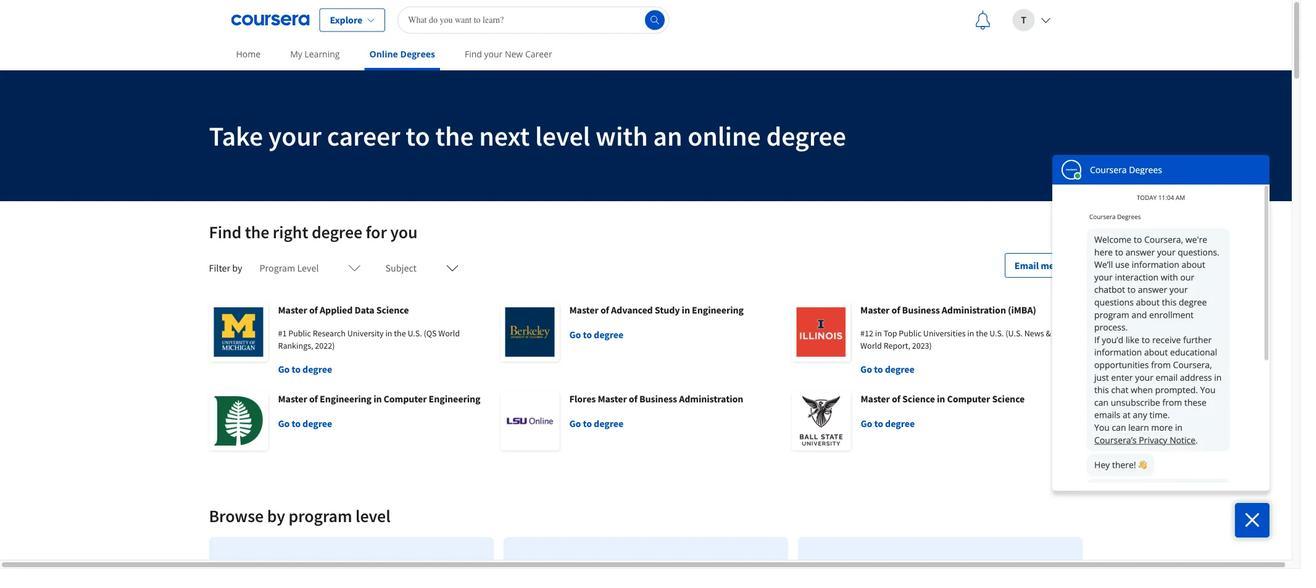 Task type: locate. For each thing, give the bounding box(es) containing it.
u.s. inside #1 public research university in the u.s. (qs world rankings, 2022)
[[408, 328, 422, 339]]

master of advanced study in engineering
[[570, 304, 744, 316]]

1 horizontal spatial find
[[465, 48, 482, 60]]

None search field
[[398, 6, 669, 34]]

engineering for in
[[692, 304, 744, 316]]

the left the next
[[435, 119, 474, 153]]

explore
[[330, 14, 363, 26]]

1 horizontal spatial by
[[267, 505, 285, 527]]

master down the report,
[[861, 393, 890, 405]]

&
[[1046, 328, 1051, 339]]

go for master of science in computer science
[[861, 417, 873, 430]]

email me info
[[1015, 259, 1073, 272]]

u.s. inside #12 in top public universities in the u.s. (u.s. news & world report, 2023)
[[990, 328, 1004, 339]]

2 horizontal spatial engineering
[[692, 304, 744, 316]]

find left new
[[465, 48, 482, 60]]

program
[[260, 262, 295, 274]]

email me info button
[[1005, 253, 1083, 278]]

master for master of engineering in computer engineering
[[278, 393, 307, 405]]

1 vertical spatial by
[[267, 505, 285, 527]]

online
[[688, 119, 761, 153]]

go
[[570, 328, 581, 341], [278, 363, 290, 375], [861, 363, 872, 375], [278, 417, 290, 430], [570, 417, 581, 430], [861, 417, 873, 430]]

master for master of applied data science
[[278, 304, 307, 316]]

of for master of applied data science
[[309, 304, 318, 316]]

level
[[535, 119, 591, 153], [356, 505, 391, 527]]

find the right degree for you
[[209, 221, 418, 243]]

explore button
[[320, 8, 385, 32]]

go down the flores
[[570, 417, 581, 430]]

0 horizontal spatial administration
[[679, 393, 744, 405]]

0 horizontal spatial business
[[640, 393, 677, 405]]

email
[[1015, 259, 1039, 272]]

1 horizontal spatial public
[[899, 328, 922, 339]]

0 vertical spatial level
[[535, 119, 591, 153]]

advanced
[[611, 304, 653, 316]]

1 horizontal spatial administration
[[942, 304, 1006, 316]]

degree
[[767, 119, 846, 153], [312, 221, 363, 243], [594, 328, 624, 341], [303, 363, 332, 375], [885, 363, 915, 375], [303, 417, 332, 430], [594, 417, 624, 430], [885, 417, 915, 430]]

dartmouth college image
[[209, 391, 268, 451]]

1 horizontal spatial engineering
[[429, 393, 481, 405]]

u.s. left (u.s.
[[990, 328, 1004, 339]]

your left new
[[484, 48, 503, 60]]

1 horizontal spatial science
[[903, 393, 935, 405]]

of down the report,
[[892, 393, 901, 405]]

my learning
[[290, 48, 340, 60]]

1 horizontal spatial computer
[[947, 393, 991, 405]]

2023)
[[912, 340, 932, 351]]

list
[[204, 532, 1088, 569]]

master of applied data science
[[278, 304, 409, 316]]

master left advanced
[[570, 304, 599, 316]]

new
[[505, 48, 523, 60]]

louisiana state university image
[[500, 391, 560, 451]]

go right ball state university image
[[861, 417, 873, 430]]

1 vertical spatial find
[[209, 221, 242, 243]]

right
[[273, 221, 308, 243]]

of left applied
[[309, 304, 318, 316]]

browse
[[209, 505, 264, 527]]

0 horizontal spatial u.s.
[[408, 328, 422, 339]]

0 vertical spatial by
[[232, 262, 242, 274]]

administration
[[942, 304, 1006, 316], [679, 393, 744, 405]]

0 vertical spatial find
[[465, 48, 482, 60]]

find
[[465, 48, 482, 60], [209, 221, 242, 243]]

of for master of science in computer science
[[892, 393, 901, 405]]

0 vertical spatial your
[[484, 48, 503, 60]]

subject button
[[378, 253, 466, 283]]

in down #12 in top public universities in the u.s. (u.s. news & world report, 2023)
[[937, 393, 946, 405]]

go to degree for master of science in computer science
[[861, 417, 915, 430]]

the left '(qs'
[[394, 328, 406, 339]]

the left right
[[245, 221, 269, 243]]

me
[[1041, 259, 1055, 272]]

2 u.s. from the left
[[990, 328, 1004, 339]]

0 vertical spatial world
[[439, 328, 460, 339]]

1 horizontal spatial u.s.
[[990, 328, 1004, 339]]

1 vertical spatial level
[[356, 505, 391, 527]]

1 computer from the left
[[384, 393, 427, 405]]

your right take
[[268, 119, 322, 153]]

1 horizontal spatial world
[[861, 340, 882, 351]]

master down rankings,
[[278, 393, 307, 405]]

next
[[479, 119, 530, 153]]

level right program
[[356, 505, 391, 527]]

world down #12
[[861, 340, 882, 351]]

master
[[278, 304, 307, 316], [570, 304, 599, 316], [861, 304, 890, 316], [278, 393, 307, 405], [598, 393, 627, 405], [861, 393, 890, 405]]

of left advanced
[[601, 304, 609, 316]]

go down rankings,
[[278, 363, 290, 375]]

the inside #1 public research university in the u.s. (qs world rankings, 2022)
[[394, 328, 406, 339]]

0 horizontal spatial engineering
[[320, 393, 372, 405]]

go to degree
[[570, 328, 624, 341], [278, 363, 332, 375], [861, 363, 915, 375], [278, 417, 332, 430], [570, 417, 624, 430], [861, 417, 915, 430]]

of up top
[[892, 304, 901, 316]]

your inside 'link'
[[484, 48, 503, 60]]

(qs
[[424, 328, 437, 339]]

by right filter
[[232, 262, 242, 274]]

your
[[484, 48, 503, 60], [268, 119, 322, 153]]

1 vertical spatial world
[[861, 340, 882, 351]]

1 vertical spatial your
[[268, 119, 322, 153]]

public inside #1 public research university in the u.s. (qs world rankings, 2022)
[[288, 328, 311, 339]]

public up 2023)
[[899, 328, 922, 339]]

university of california, berkeley image
[[500, 303, 560, 362]]

master of engineering in computer engineering
[[278, 393, 481, 405]]

0 horizontal spatial by
[[232, 262, 242, 274]]

of for master of engineering in computer engineering
[[309, 393, 318, 405]]

find inside 'link'
[[465, 48, 482, 60]]

master up #1
[[278, 304, 307, 316]]

1 horizontal spatial business
[[902, 304, 940, 316]]

0 horizontal spatial computer
[[384, 393, 427, 405]]

u.s.
[[408, 328, 422, 339], [990, 328, 1004, 339]]

your for career
[[268, 119, 322, 153]]

the
[[435, 119, 474, 153], [245, 221, 269, 243], [394, 328, 406, 339], [976, 328, 988, 339]]

program
[[289, 505, 352, 527]]

world
[[439, 328, 460, 339], [861, 340, 882, 351]]

public up rankings,
[[288, 328, 311, 339]]

1 horizontal spatial your
[[484, 48, 503, 60]]

public
[[288, 328, 311, 339], [899, 328, 922, 339]]

rankings,
[[278, 340, 313, 351]]

u.s. left '(qs'
[[408, 328, 422, 339]]

t
[[1021, 14, 1027, 26]]

find your new career
[[465, 48, 552, 60]]

find up filter by
[[209, 221, 242, 243]]

info
[[1057, 259, 1073, 272]]

0 horizontal spatial world
[[439, 328, 460, 339]]

in right #12
[[875, 328, 882, 339]]

engineering
[[692, 304, 744, 316], [320, 393, 372, 405], [429, 393, 481, 405]]

0 horizontal spatial your
[[268, 119, 322, 153]]

t button
[[1003, 0, 1061, 40]]

university
[[347, 328, 384, 339]]

level right the next
[[535, 119, 591, 153]]

0 horizontal spatial find
[[209, 221, 242, 243]]

in right universities
[[968, 328, 975, 339]]

master up #12
[[861, 304, 890, 316]]

find for find your new career
[[465, 48, 482, 60]]

2 horizontal spatial science
[[992, 393, 1025, 405]]

computer
[[384, 393, 427, 405], [947, 393, 991, 405]]

#1
[[278, 328, 287, 339]]

by right "browse"
[[267, 505, 285, 527]]

of for master of advanced study in engineering
[[601, 304, 609, 316]]

in right university
[[386, 328, 392, 339]]

program level
[[260, 262, 319, 274]]

browse by program level
[[209, 505, 391, 527]]

to
[[406, 119, 430, 153], [583, 328, 592, 341], [292, 363, 301, 375], [874, 363, 883, 375], [292, 417, 301, 430], [583, 417, 592, 430], [875, 417, 884, 430]]

the left (u.s.
[[976, 328, 988, 339]]

your for new
[[484, 48, 503, 60]]

with
[[596, 119, 648, 153]]

science
[[376, 304, 409, 316], [903, 393, 935, 405], [992, 393, 1025, 405]]

0 vertical spatial business
[[902, 304, 940, 316]]

computer for science
[[947, 393, 991, 405]]

in
[[682, 304, 690, 316], [386, 328, 392, 339], [875, 328, 882, 339], [968, 328, 975, 339], [374, 393, 382, 405], [937, 393, 946, 405]]

go right dartmouth college image on the left bottom of the page
[[278, 417, 290, 430]]

of down 2022)
[[309, 393, 318, 405]]

for
[[366, 221, 387, 243]]

go right the university of california, berkeley image
[[570, 328, 581, 341]]

subject
[[386, 262, 417, 274]]

world right '(qs'
[[439, 328, 460, 339]]

applied
[[320, 304, 353, 316]]

by
[[232, 262, 242, 274], [267, 505, 285, 527]]

2 computer from the left
[[947, 393, 991, 405]]

world inside #1 public research university in the u.s. (qs world rankings, 2022)
[[439, 328, 460, 339]]

of
[[309, 304, 318, 316], [601, 304, 609, 316], [892, 304, 901, 316], [309, 393, 318, 405], [629, 393, 638, 405], [892, 393, 901, 405]]

1 horizontal spatial level
[[535, 119, 591, 153]]

find your new career link
[[460, 40, 557, 68]]

(imba)
[[1008, 304, 1037, 316]]

2 public from the left
[[899, 328, 922, 339]]

1 public from the left
[[288, 328, 311, 339]]

level
[[297, 262, 319, 274]]

#1 public research university in the u.s. (qs world rankings, 2022)
[[278, 328, 460, 351]]

business
[[902, 304, 940, 316], [640, 393, 677, 405]]

you
[[390, 221, 418, 243]]

study
[[655, 304, 680, 316]]

career
[[327, 119, 400, 153]]

0 horizontal spatial public
[[288, 328, 311, 339]]

(u.s.
[[1006, 328, 1023, 339]]

1 u.s. from the left
[[408, 328, 422, 339]]

What do you want to learn? text field
[[398, 6, 669, 34]]



Task type: vqa. For each thing, say whether or not it's contained in the screenshot.
can
no



Task type: describe. For each thing, give the bounding box(es) containing it.
filter
[[209, 262, 230, 274]]

1 vertical spatial administration
[[679, 393, 744, 405]]

in right the study
[[682, 304, 690, 316]]

research
[[313, 328, 346, 339]]

report,
[[884, 340, 911, 351]]

degrees
[[400, 48, 435, 60]]

flores master of business administration
[[570, 393, 744, 405]]

master right the flores
[[598, 393, 627, 405]]

public inside #12 in top public universities in the u.s. (u.s. news & world report, 2023)
[[899, 328, 922, 339]]

top
[[884, 328, 897, 339]]

0 horizontal spatial level
[[356, 505, 391, 527]]

1 vertical spatial business
[[640, 393, 677, 405]]

university of illinois at urbana-champaign image
[[792, 303, 851, 362]]

coursera image
[[231, 10, 310, 30]]

home
[[236, 48, 261, 60]]

master of science in computer science
[[861, 393, 1025, 405]]

#12 in top public universities in the u.s. (u.s. news & world report, 2023)
[[861, 328, 1051, 351]]

universities
[[924, 328, 966, 339]]

go for flores master of business administration
[[570, 417, 581, 430]]

learning
[[305, 48, 340, 60]]

university of michigan image
[[209, 303, 268, 362]]

news
[[1025, 328, 1044, 339]]

find for find the right degree for you
[[209, 221, 242, 243]]

take
[[209, 119, 263, 153]]

0 horizontal spatial science
[[376, 304, 409, 316]]

ball state university image
[[792, 391, 851, 451]]

my learning link
[[285, 40, 345, 68]]

by for browse
[[267, 505, 285, 527]]

program level button
[[252, 253, 368, 283]]

in inside #1 public research university in the u.s. (qs world rankings, 2022)
[[386, 328, 392, 339]]

the inside #12 in top public universities in the u.s. (u.s. news & world report, 2023)
[[976, 328, 988, 339]]

go to degree for master of engineering in computer engineering
[[278, 417, 332, 430]]

#12
[[861, 328, 874, 339]]

go down #12
[[861, 363, 872, 375]]

of right the flores
[[629, 393, 638, 405]]

master for master of business administration (imba)
[[861, 304, 890, 316]]

home link
[[231, 40, 266, 68]]

go to degree for flores master of business administration
[[570, 417, 624, 430]]

2022)
[[315, 340, 335, 351]]

world inside #12 in top public universities in the u.s. (u.s. news & world report, 2023)
[[861, 340, 882, 351]]

take your career to the next level with an online degree
[[209, 119, 846, 153]]

online degrees link
[[365, 40, 440, 70]]

online
[[370, 48, 398, 60]]

by for filter
[[232, 262, 242, 274]]

an
[[653, 119, 683, 153]]

flores
[[570, 393, 596, 405]]

computer for engineering
[[384, 393, 427, 405]]

0 vertical spatial administration
[[942, 304, 1006, 316]]

master for master of science in computer science
[[861, 393, 890, 405]]

my
[[290, 48, 302, 60]]

data
[[355, 304, 375, 316]]

career
[[525, 48, 552, 60]]

online degrees
[[370, 48, 435, 60]]

master for master of advanced study in engineering
[[570, 304, 599, 316]]

master of business administration (imba)
[[861, 304, 1037, 316]]

filter by
[[209, 262, 242, 274]]

engineering for computer
[[429, 393, 481, 405]]

go to degree for master of advanced study in engineering
[[570, 328, 624, 341]]

in down #1 public research university in the u.s. (qs world rankings, 2022)
[[374, 393, 382, 405]]

of for master of business administration (imba)
[[892, 304, 901, 316]]

go for master of advanced study in engineering
[[570, 328, 581, 341]]

go for master of engineering in computer engineering
[[278, 417, 290, 430]]



